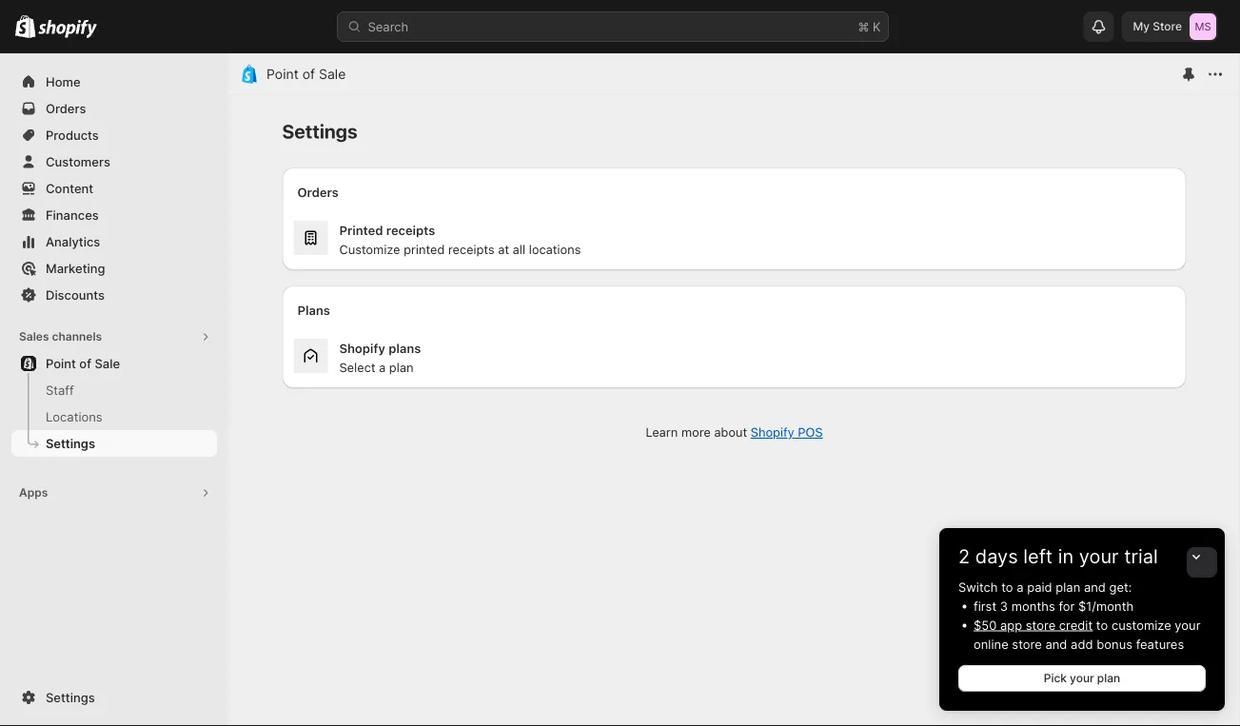 Task type: describe. For each thing, give the bounding box(es) containing it.
a
[[1017, 580, 1024, 595]]

0 vertical spatial point of sale link
[[267, 66, 346, 82]]

and for plan
[[1085, 580, 1107, 595]]

1 horizontal spatial shopify image
[[38, 19, 97, 39]]

k
[[873, 19, 881, 34]]

months
[[1012, 599, 1056, 614]]

customize
[[1112, 618, 1172, 633]]

$50 app store credit
[[974, 618, 1094, 633]]

store
[[1154, 20, 1183, 33]]

my store image
[[1190, 13, 1217, 40]]

products
[[46, 128, 99, 142]]

credit
[[1060, 618, 1094, 633]]

$50
[[974, 618, 997, 633]]

orders
[[46, 101, 86, 116]]

staff
[[46, 383, 74, 398]]

0 horizontal spatial plan
[[1056, 580, 1081, 595]]

paid
[[1028, 580, 1053, 595]]

customers link
[[11, 149, 217, 175]]

content
[[46, 181, 93, 196]]

in
[[1059, 545, 1074, 569]]

2 settings from the top
[[46, 690, 95, 705]]

to customize your online store and add bonus features
[[974, 618, 1201, 652]]

customers
[[46, 154, 110, 169]]

apps
[[19, 486, 48, 500]]

2 days left in your trial
[[959, 545, 1159, 569]]

$1/month
[[1079, 599, 1135, 614]]

finances link
[[11, 202, 217, 229]]

marketing
[[46, 261, 105, 276]]

2 days left in your trial button
[[940, 529, 1226, 569]]

channels
[[52, 330, 102, 344]]

and for store
[[1046, 637, 1068, 652]]

1 vertical spatial point
[[46, 356, 76, 371]]

$50 app store credit link
[[974, 618, 1094, 633]]

app
[[1001, 618, 1023, 633]]

left
[[1024, 545, 1053, 569]]

1 horizontal spatial point
[[267, 66, 299, 82]]

for
[[1059, 599, 1076, 614]]

trial
[[1125, 545, 1159, 569]]

content link
[[11, 175, 217, 202]]

features
[[1137, 637, 1185, 652]]

to inside to customize your online store and add bonus features
[[1097, 618, 1109, 633]]

icon for point of sale image
[[240, 65, 259, 84]]

analytics
[[46, 234, 100, 249]]

online
[[974, 637, 1009, 652]]

1 horizontal spatial of
[[303, 66, 315, 82]]

sales
[[19, 330, 49, 344]]

first 3 months for $1/month
[[974, 599, 1135, 614]]



Task type: locate. For each thing, give the bounding box(es) containing it.
1 vertical spatial plan
[[1098, 672, 1121, 686]]

sale down sales channels button at the top
[[95, 356, 120, 371]]

point down sales channels
[[46, 356, 76, 371]]

locations
[[46, 410, 103, 424]]

⌘
[[859, 19, 870, 34]]

switch to a paid plan and get:
[[959, 580, 1133, 595]]

apps button
[[11, 480, 217, 507]]

2 days left in your trial element
[[940, 578, 1226, 711]]

1 horizontal spatial sale
[[319, 66, 346, 82]]

to left a
[[1002, 580, 1014, 595]]

0 vertical spatial point
[[267, 66, 299, 82]]

0 horizontal spatial to
[[1002, 580, 1014, 595]]

point of sale right the icon for point of sale
[[267, 66, 346, 82]]

and inside to customize your online store and add bonus features
[[1046, 637, 1068, 652]]

2 settings link from the top
[[11, 685, 217, 711]]

your inside to customize your online store and add bonus features
[[1176, 618, 1201, 633]]

pick
[[1045, 672, 1068, 686]]

home link
[[11, 69, 217, 95]]

orders link
[[11, 95, 217, 122]]

plan up for
[[1056, 580, 1081, 595]]

0 vertical spatial your
[[1080, 545, 1120, 569]]

sales channels
[[19, 330, 102, 344]]

plan down bonus
[[1098, 672, 1121, 686]]

store inside to customize your online store and add bonus features
[[1013, 637, 1043, 652]]

point
[[267, 66, 299, 82], [46, 356, 76, 371]]

discounts link
[[11, 282, 217, 309]]

1 vertical spatial store
[[1013, 637, 1043, 652]]

1 vertical spatial point of sale
[[46, 356, 120, 371]]

settings link
[[11, 430, 217, 457], [11, 685, 217, 711]]

to down $1/month
[[1097, 618, 1109, 633]]

store down months
[[1027, 618, 1056, 633]]

point of sale down "channels"
[[46, 356, 120, 371]]

1 vertical spatial your
[[1176, 618, 1201, 633]]

0 vertical spatial plan
[[1056, 580, 1081, 595]]

0 horizontal spatial point of sale
[[46, 356, 120, 371]]

1 settings from the top
[[46, 436, 95, 451]]

0 vertical spatial sale
[[319, 66, 346, 82]]

0 vertical spatial and
[[1085, 580, 1107, 595]]

1 vertical spatial sale
[[95, 356, 120, 371]]

and
[[1085, 580, 1107, 595], [1046, 637, 1068, 652]]

sales channels button
[[11, 324, 217, 350]]

of inside point of sale link
[[79, 356, 91, 371]]

0 horizontal spatial sale
[[95, 356, 120, 371]]

locations link
[[11, 404, 217, 430]]

0 horizontal spatial and
[[1046, 637, 1068, 652]]

marketing link
[[11, 255, 217, 282]]

point right the icon for point of sale
[[267, 66, 299, 82]]

settings
[[46, 436, 95, 451], [46, 690, 95, 705]]

pick your plan
[[1045, 672, 1121, 686]]

1 vertical spatial to
[[1097, 618, 1109, 633]]

1 vertical spatial and
[[1046, 637, 1068, 652]]

0 vertical spatial to
[[1002, 580, 1014, 595]]

products link
[[11, 122, 217, 149]]

store down '$50 app store credit'
[[1013, 637, 1043, 652]]

of down "channels"
[[79, 356, 91, 371]]

staff link
[[11, 377, 217, 404]]

and left add
[[1046, 637, 1068, 652]]

1 vertical spatial settings link
[[11, 685, 217, 711]]

of
[[303, 66, 315, 82], [79, 356, 91, 371]]

0 vertical spatial settings
[[46, 436, 95, 451]]

your right "in" at the right bottom
[[1080, 545, 1120, 569]]

⌘ k
[[859, 19, 881, 34]]

0 horizontal spatial of
[[79, 356, 91, 371]]

1 horizontal spatial and
[[1085, 580, 1107, 595]]

analytics link
[[11, 229, 217, 255]]

home
[[46, 74, 81, 89]]

sale right the icon for point of sale
[[319, 66, 346, 82]]

3
[[1001, 599, 1009, 614]]

add
[[1072, 637, 1094, 652]]

1 horizontal spatial point of sale link
[[267, 66, 346, 82]]

0 vertical spatial settings link
[[11, 430, 217, 457]]

0 horizontal spatial point of sale link
[[11, 350, 217, 377]]

your
[[1080, 545, 1120, 569], [1176, 618, 1201, 633], [1071, 672, 1095, 686]]

store
[[1027, 618, 1056, 633], [1013, 637, 1043, 652]]

0 vertical spatial store
[[1027, 618, 1056, 633]]

your right "pick" on the right of page
[[1071, 672, 1095, 686]]

1 vertical spatial point of sale link
[[11, 350, 217, 377]]

1 vertical spatial of
[[79, 356, 91, 371]]

days
[[976, 545, 1019, 569]]

and up $1/month
[[1085, 580, 1107, 595]]

0 vertical spatial of
[[303, 66, 315, 82]]

my store
[[1134, 20, 1183, 33]]

sale
[[319, 66, 346, 82], [95, 356, 120, 371]]

point of sale
[[267, 66, 346, 82], [46, 356, 120, 371]]

2 vertical spatial your
[[1071, 672, 1095, 686]]

bonus
[[1097, 637, 1133, 652]]

plan
[[1056, 580, 1081, 595], [1098, 672, 1121, 686]]

get:
[[1110, 580, 1133, 595]]

discounts
[[46, 288, 105, 302]]

of right the icon for point of sale
[[303, 66, 315, 82]]

0 horizontal spatial shopify image
[[15, 15, 35, 38]]

2
[[959, 545, 971, 569]]

switch
[[959, 580, 999, 595]]

1 horizontal spatial plan
[[1098, 672, 1121, 686]]

point of sale link down "channels"
[[11, 350, 217, 377]]

point of sale link
[[267, 66, 346, 82], [11, 350, 217, 377]]

finances
[[46, 208, 99, 222]]

my
[[1134, 20, 1151, 33]]

your up features
[[1176, 618, 1201, 633]]

pick your plan link
[[959, 666, 1207, 692]]

shopify image
[[15, 15, 35, 38], [38, 19, 97, 39]]

1 vertical spatial settings
[[46, 690, 95, 705]]

first
[[974, 599, 997, 614]]

to
[[1002, 580, 1014, 595], [1097, 618, 1109, 633]]

1 settings link from the top
[[11, 430, 217, 457]]

your inside dropdown button
[[1080, 545, 1120, 569]]

1 horizontal spatial point of sale
[[267, 66, 346, 82]]

0 horizontal spatial point
[[46, 356, 76, 371]]

0 vertical spatial point of sale
[[267, 66, 346, 82]]

1 horizontal spatial to
[[1097, 618, 1109, 633]]

point of sale link right the icon for point of sale
[[267, 66, 346, 82]]

search
[[368, 19, 409, 34]]



Task type: vqa. For each thing, say whether or not it's contained in the screenshot.
bottom be
no



